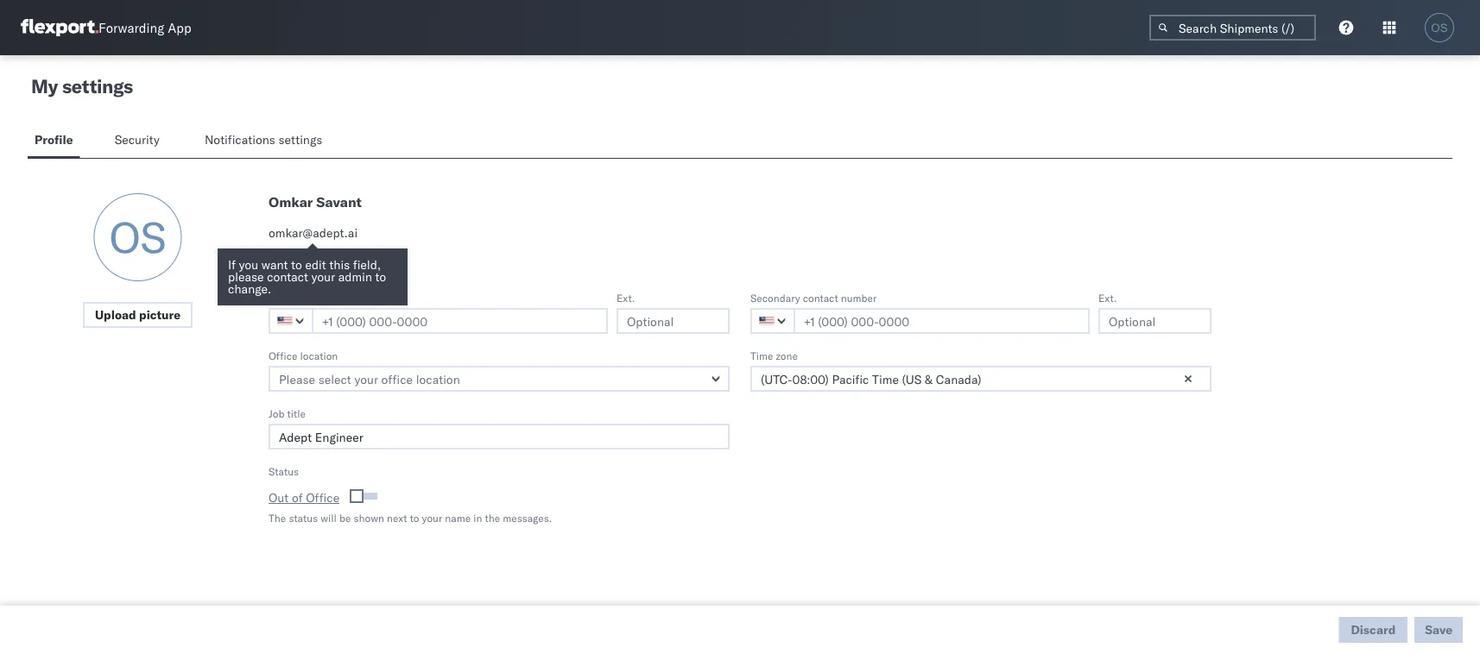 Task type: vqa. For each thing, say whether or not it's contained in the screenshot.
12:59 associated with 12:59 AM MST, Mar 3, 2023
no



Task type: describe. For each thing, give the bounding box(es) containing it.
ext. for primary contact number
[[617, 292, 635, 304]]

time
[[751, 349, 773, 362]]

the
[[269, 512, 286, 525]]

office location
[[269, 349, 338, 362]]

location
[[300, 349, 338, 362]]

secondary
[[751, 292, 800, 304]]

this
[[329, 257, 350, 273]]

united states text field for primary
[[269, 308, 314, 334]]

savant
[[316, 193, 362, 211]]

Job title text field
[[269, 424, 730, 450]]

my settings
[[31, 74, 133, 98]]

1 vertical spatial os
[[109, 211, 166, 264]]

app
[[168, 19, 191, 36]]

if
[[228, 257, 236, 273]]

your inside if you want to edit this field, please contact your admin to change.
[[311, 269, 335, 285]]

status
[[269, 465, 299, 478]]

job title
[[269, 407, 306, 420]]

upload picture
[[95, 308, 181, 323]]

destination
[[271, 260, 326, 273]]

contact inside if you want to edit this field, please contact your admin to change.
[[267, 269, 308, 285]]

status
[[289, 512, 318, 525]]

be
[[339, 512, 351, 525]]

omkar@adept.ai
[[269, 225, 358, 241]]

time zone
[[751, 349, 798, 362]]

shown
[[354, 512, 384, 525]]

omkar savant
[[269, 193, 362, 211]]

forwarding app link
[[21, 19, 191, 36]]

security button
[[108, 124, 170, 158]]

out
[[269, 491, 289, 506]]

if you want to edit this field, please contact your admin to change.
[[228, 257, 386, 297]]

messages.
[[503, 512, 552, 525]]

number for secondary contact number
[[841, 292, 877, 304]]

notifications settings button
[[198, 124, 337, 158]]

primary
[[269, 292, 305, 304]]

title
[[287, 407, 306, 420]]

+1 (000) 000-0000 telephone field for primary contact number
[[312, 308, 608, 334]]

profile button
[[28, 124, 80, 158]]

notifications
[[205, 132, 275, 147]]



Task type: locate. For each thing, give the bounding box(es) containing it.
profile
[[35, 132, 73, 147]]

0 horizontal spatial to
[[291, 257, 302, 273]]

2 optional telephone field from the left
[[1099, 308, 1212, 334]]

1 vertical spatial your
[[422, 512, 442, 525]]

+1 (000) 000-0000 telephone field up (utc-08:00) pacific time (us & canada) text field
[[794, 308, 1090, 334]]

1 horizontal spatial ext.
[[1099, 292, 1117, 304]]

2 horizontal spatial to
[[410, 512, 419, 525]]

you
[[239, 257, 258, 273]]

contact right secondary
[[803, 292, 838, 304]]

to
[[291, 257, 302, 273], [375, 269, 386, 285], [410, 512, 419, 525]]

your up primary contact number
[[311, 269, 335, 285]]

settings
[[62, 74, 133, 98], [279, 132, 322, 147]]

please
[[228, 269, 264, 285]]

to left edit on the left
[[291, 257, 302, 273]]

of
[[292, 491, 303, 506]]

contact for primary
[[307, 292, 343, 304]]

zone
[[776, 349, 798, 362]]

0 vertical spatial os
[[1432, 21, 1448, 34]]

2 number from the left
[[841, 292, 877, 304]]

2 united states text field from the left
[[751, 308, 796, 334]]

edit
[[305, 257, 326, 273]]

1 +1 (000) 000-0000 telephone field from the left
[[312, 308, 608, 334]]

+1 (000) 000-0000 telephone field up please select your office location text field
[[312, 308, 608, 334]]

None checkbox
[[353, 493, 377, 500]]

2 ext. from the left
[[1099, 292, 1117, 304]]

picture
[[139, 308, 181, 323]]

job
[[269, 407, 285, 420]]

will
[[321, 512, 337, 525]]

your
[[311, 269, 335, 285], [422, 512, 442, 525]]

0 horizontal spatial number
[[345, 292, 381, 304]]

united states text field down secondary
[[751, 308, 796, 334]]

settings inside button
[[279, 132, 322, 147]]

os
[[1432, 21, 1448, 34], [109, 211, 166, 264]]

field,
[[353, 257, 381, 273]]

1 horizontal spatial office
[[306, 491, 340, 506]]

+1 (000) 000-0000 telephone field
[[312, 308, 608, 334], [794, 308, 1090, 334]]

flexport. image
[[21, 19, 98, 36]]

1 horizontal spatial united states text field
[[751, 308, 796, 334]]

number
[[345, 292, 381, 304], [841, 292, 877, 304]]

1 vertical spatial settings
[[279, 132, 322, 147]]

your left name
[[422, 512, 442, 525]]

contact
[[267, 269, 308, 285], [307, 292, 343, 304], [803, 292, 838, 304]]

number down admin
[[345, 292, 381, 304]]

0 vertical spatial settings
[[62, 74, 133, 98]]

united states text field for secondary
[[751, 308, 796, 334]]

optional telephone field for primary contact number
[[617, 308, 730, 334]]

Optional telephone field
[[617, 308, 730, 334], [1099, 308, 1212, 334]]

to right next at bottom left
[[410, 512, 419, 525]]

0 horizontal spatial your
[[311, 269, 335, 285]]

out of office
[[269, 491, 340, 506]]

destination agent
[[271, 260, 356, 273]]

settings for my settings
[[62, 74, 133, 98]]

0 vertical spatial office
[[269, 349, 297, 362]]

omkar
[[269, 193, 313, 211]]

upload picture button
[[83, 302, 193, 328]]

the
[[485, 512, 500, 525]]

want
[[262, 257, 288, 273]]

os inside button
[[1432, 21, 1448, 34]]

admin
[[338, 269, 372, 285]]

office
[[269, 349, 297, 362], [306, 491, 340, 506]]

1 horizontal spatial os
[[1432, 21, 1448, 34]]

1 horizontal spatial +1 (000) 000-0000 telephone field
[[794, 308, 1090, 334]]

in
[[474, 512, 482, 525]]

0 horizontal spatial optional telephone field
[[617, 308, 730, 334]]

0 horizontal spatial +1 (000) 000-0000 telephone field
[[312, 308, 608, 334]]

contact down the destination agent
[[307, 292, 343, 304]]

1 ext. from the left
[[617, 292, 635, 304]]

number right secondary
[[841, 292, 877, 304]]

(UTC-08:00) Pacific Time (US & Canada) text field
[[751, 366, 1212, 392]]

upload
[[95, 308, 136, 323]]

settings right notifications
[[279, 132, 322, 147]]

secondary contact number
[[751, 292, 877, 304]]

Search Shipments (/) text field
[[1150, 15, 1316, 41]]

ext.
[[617, 292, 635, 304], [1099, 292, 1117, 304]]

1 number from the left
[[345, 292, 381, 304]]

1 united states text field from the left
[[269, 308, 314, 334]]

1 horizontal spatial settings
[[279, 132, 322, 147]]

0 horizontal spatial united states text field
[[269, 308, 314, 334]]

office up will
[[306, 491, 340, 506]]

primary contact number
[[269, 292, 381, 304]]

0 horizontal spatial office
[[269, 349, 297, 362]]

Please select your office location text field
[[269, 366, 730, 392]]

forwarding app
[[98, 19, 191, 36]]

1 vertical spatial office
[[306, 491, 340, 506]]

the status will be shown next to your name in the messages.
[[269, 512, 552, 525]]

ext. for secondary contact number
[[1099, 292, 1117, 304]]

united states text field down primary
[[269, 308, 314, 334]]

agent
[[328, 260, 356, 273]]

0 horizontal spatial os
[[109, 211, 166, 264]]

optional telephone field for secondary contact number
[[1099, 308, 1212, 334]]

contact for secondary
[[803, 292, 838, 304]]

1 horizontal spatial optional telephone field
[[1099, 308, 1212, 334]]

2 +1 (000) 000-0000 telephone field from the left
[[794, 308, 1090, 334]]

+1 (000) 000-0000 telephone field for secondary contact number
[[794, 308, 1090, 334]]

forwarding
[[98, 19, 164, 36]]

settings for notifications settings
[[279, 132, 322, 147]]

0 vertical spatial your
[[311, 269, 335, 285]]

change.
[[228, 282, 271, 297]]

my
[[31, 74, 58, 98]]

number for primary contact number
[[345, 292, 381, 304]]

1 horizontal spatial number
[[841, 292, 877, 304]]

settings right my
[[62, 74, 133, 98]]

United States text field
[[269, 308, 314, 334], [751, 308, 796, 334]]

security
[[115, 132, 160, 147]]

1 optional telephone field from the left
[[617, 308, 730, 334]]

office left location
[[269, 349, 297, 362]]

os button
[[1420, 8, 1460, 48]]

1 horizontal spatial to
[[375, 269, 386, 285]]

0 horizontal spatial settings
[[62, 74, 133, 98]]

0 horizontal spatial ext.
[[617, 292, 635, 304]]

name
[[445, 512, 471, 525]]

1 horizontal spatial your
[[422, 512, 442, 525]]

next
[[387, 512, 407, 525]]

notifications settings
[[205, 132, 322, 147]]

to right admin
[[375, 269, 386, 285]]

contact up primary
[[267, 269, 308, 285]]



